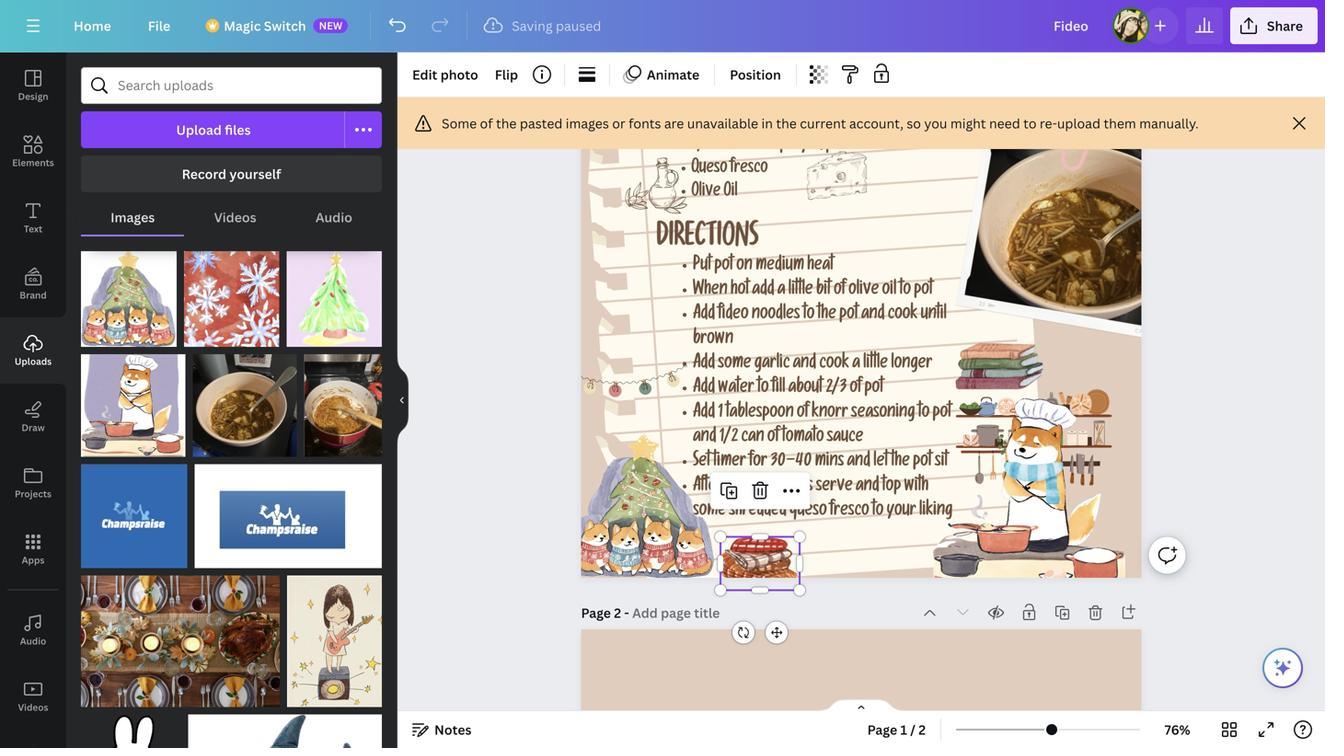 Task type: vqa. For each thing, say whether or not it's contained in the screenshot.
Media in Creating engaging social media content has never been easier. Customize a Canva template or design from scratch, then schedule or publish campaigns right from the platform.
no



Task type: locate. For each thing, give the bounding box(es) containing it.
1 horizontal spatial timer
[[748, 479, 780, 497]]

audio inside side panel tab list
[[20, 635, 46, 648]]

fonts
[[629, 115, 661, 132]]

the left pasted
[[496, 115, 517, 132]]

apps
[[22, 554, 45, 567]]

0 vertical spatial fresco
[[731, 161, 768, 179]]

1 vertical spatial 2
[[919, 721, 926, 739]]

to right seasoning
[[918, 405, 930, 423]]

design button
[[0, 52, 66, 119]]

timer
[[714, 454, 746, 472], [748, 479, 780, 497]]

need
[[990, 115, 1021, 132]]

2/3 inside 2/3 of water to pot you pick queso fresco olive oil
[[692, 138, 712, 156]]

0 vertical spatial 2
[[614, 605, 621, 622]]

1 vertical spatial audio button
[[0, 597, 66, 664]]

2/3
[[692, 138, 712, 156], [826, 380, 847, 399]]

saving paused status
[[475, 15, 611, 37]]

page 1 / 2 button
[[860, 715, 934, 745]]

set
[[693, 454, 711, 472]]

some down after
[[693, 503, 726, 521]]

0 vertical spatial a
[[778, 282, 786, 301]]

record yourself button
[[81, 156, 382, 192]]

page left - in the bottom of the page
[[581, 605, 611, 622]]

1 horizontal spatial fresco
[[830, 503, 870, 521]]

hot
[[731, 282, 749, 301]]

1 vertical spatial fresco
[[830, 503, 870, 521]]

you down some of the pasted images or fonts are unavailable in the current account, so you might need to re-upload them manually.
[[801, 138, 823, 156]]

cook down oil at right top
[[888, 307, 918, 325]]

1 vertical spatial page
[[868, 721, 898, 739]]

Page title text field
[[633, 604, 722, 622]]

of down unavailable
[[715, 138, 726, 156]]

them
[[1104, 115, 1137, 132]]

tablespoon
[[726, 405, 794, 423]]

about
[[789, 380, 823, 399]]

fresco up oil
[[731, 161, 768, 179]]

to right noodles
[[803, 307, 815, 325]]

0 horizontal spatial you
[[801, 138, 823, 156]]

timer down 1/2 in the bottom of the page
[[714, 454, 746, 472]]

1 up 1/2 in the bottom of the page
[[718, 405, 723, 423]]

elements
[[12, 156, 54, 169]]

new
[[319, 18, 343, 32]]

1 vertical spatial audio
[[20, 635, 46, 648]]

0 vertical spatial you
[[925, 115, 948, 132]]

2 left - in the bottom of the page
[[614, 605, 621, 622]]

1 vertical spatial timer
[[748, 479, 780, 497]]

saving
[[512, 17, 553, 35]]

a left longer
[[853, 356, 860, 374]]

of inside 2/3 of water to pot you pick queso fresco olive oil
[[715, 138, 726, 156]]

to down in
[[766, 138, 777, 156]]

0 horizontal spatial timer
[[714, 454, 746, 472]]

cook up about
[[820, 356, 850, 374]]

some
[[718, 356, 752, 374], [693, 503, 726, 521]]

pot down some of the pasted images or fonts are unavailable in the current account, so you might need to re-upload them manually.
[[780, 138, 798, 156]]

-
[[625, 605, 629, 622]]

a right add
[[778, 282, 786, 301]]

some of the pasted images or fonts are unavailable in the current account, so you might need to re-upload them manually.
[[442, 115, 1199, 132]]

to left your in the right bottom of the page
[[873, 503, 884, 521]]

to left 'fill'
[[758, 380, 769, 399]]

1
[[718, 405, 723, 423], [901, 721, 908, 739]]

you right so
[[925, 115, 948, 132]]

1 left /
[[901, 721, 908, 739]]

uploads button
[[0, 318, 66, 384]]

fresco down serve
[[830, 503, 870, 521]]

pasted
[[520, 115, 563, 132]]

0 horizontal spatial little
[[789, 282, 813, 301]]

show pages image
[[817, 699, 906, 713]]

switch
[[264, 17, 306, 35]]

1 vertical spatial little
[[864, 356, 888, 374]]

longer
[[891, 356, 933, 374]]

1 vertical spatial 1
[[901, 721, 908, 739]]

30-
[[771, 454, 796, 472]]

1 vertical spatial videos
[[18, 701, 48, 714]]

uploads
[[15, 355, 52, 368]]

and left top
[[856, 479, 880, 497]]

0 vertical spatial water
[[729, 138, 763, 156]]

1 vertical spatial water
[[718, 380, 755, 399]]

0 vertical spatial 1
[[718, 405, 723, 423]]

1 horizontal spatial page
[[868, 721, 898, 739]]

top
[[883, 479, 901, 497]]

0 vertical spatial some
[[718, 356, 752, 374]]

1 horizontal spatial 1
[[901, 721, 908, 739]]

0 horizontal spatial audio button
[[0, 597, 66, 664]]

2/3 up the queso
[[692, 138, 712, 156]]

1 horizontal spatial 2
[[919, 721, 926, 739]]

medium
[[756, 258, 804, 276]]

flip
[[495, 66, 518, 83]]

and up about
[[793, 356, 817, 374]]

fresco inside put pot on medium heat when hot add a little bit of olive oil to pot add fideo noodles to the pot and cook until brown add some garlic and cook a little longer add water to fill about 2/3 of pot add 1 tablespoon of knorr seasoning to pot and 1/2 can of tomato sauce set timer for 30-40 mins and let the pot sit after the timer ends serve and top with some shredded queso fresco to your liking
[[830, 503, 870, 521]]

file button
[[133, 7, 185, 44]]

olive oil hand drawn image
[[626, 158, 688, 214]]

1 vertical spatial 2/3
[[826, 380, 847, 399]]

1 vertical spatial you
[[801, 138, 823, 156]]

pot
[[780, 138, 798, 156], [715, 258, 734, 276], [914, 282, 933, 301], [840, 307, 859, 325], [865, 380, 884, 399], [933, 405, 952, 423], [913, 454, 932, 472]]

page inside button
[[868, 721, 898, 739]]

some
[[442, 115, 477, 132]]

add
[[693, 307, 715, 325], [693, 356, 715, 374], [693, 380, 715, 399], [693, 405, 715, 423]]

group
[[81, 240, 177, 347], [184, 240, 279, 347], [287, 240, 382, 347], [81, 343, 186, 457], [193, 343, 297, 457], [304, 343, 382, 457], [81, 453, 188, 568], [195, 453, 382, 568], [81, 565, 280, 707], [287, 565, 382, 707], [81, 704, 181, 748], [188, 704, 382, 748]]

to left "re-"
[[1024, 115, 1037, 132]]

0 horizontal spatial audio
[[20, 635, 46, 648]]

water up tablespoon
[[718, 380, 755, 399]]

or
[[612, 115, 626, 132]]

draw
[[22, 422, 45, 434]]

put
[[693, 258, 712, 276]]

0 horizontal spatial a
[[778, 282, 786, 301]]

Design title text field
[[1039, 7, 1105, 44]]

little left longer
[[864, 356, 888, 374]]

1 inside button
[[901, 721, 908, 739]]

0 horizontal spatial page
[[581, 605, 611, 622]]

some down the brown
[[718, 356, 752, 374]]

oil
[[882, 282, 897, 301]]

pot up sit
[[933, 405, 952, 423]]

record yourself
[[182, 165, 281, 183]]

when
[[693, 282, 728, 301]]

of right "bit"
[[834, 282, 846, 301]]

of right some
[[480, 115, 493, 132]]

1 vertical spatial a
[[853, 356, 860, 374]]

1 horizontal spatial videos
[[214, 209, 257, 226]]

the right after
[[726, 479, 745, 497]]

water down in
[[729, 138, 763, 156]]

0 vertical spatial little
[[789, 282, 813, 301]]

little left "bit"
[[789, 282, 813, 301]]

0 vertical spatial audio button
[[286, 200, 382, 235]]

on
[[737, 258, 753, 276]]

apps button
[[0, 516, 66, 583]]

1 horizontal spatial little
[[864, 356, 888, 374]]

to
[[1024, 115, 1037, 132], [766, 138, 777, 156], [900, 282, 911, 301], [803, 307, 815, 325], [758, 380, 769, 399], [918, 405, 930, 423], [873, 503, 884, 521]]

0 vertical spatial cook
[[888, 307, 918, 325]]

page
[[581, 605, 611, 622], [868, 721, 898, 739]]

0 vertical spatial timer
[[714, 454, 746, 472]]

upload
[[176, 121, 222, 139]]

1 vertical spatial videos button
[[0, 664, 66, 730]]

and
[[862, 307, 885, 325], [793, 356, 817, 374], [693, 429, 717, 448], [847, 454, 871, 472], [856, 479, 880, 497]]

you
[[925, 115, 948, 132], [801, 138, 823, 156]]

0 horizontal spatial cook
[[820, 356, 850, 374]]

0 vertical spatial page
[[581, 605, 611, 622]]

1 horizontal spatial audio
[[316, 209, 352, 226]]

text
[[24, 223, 42, 235]]

the
[[496, 115, 517, 132], [776, 115, 797, 132], [818, 307, 837, 325], [892, 454, 910, 472], [726, 479, 745, 497]]

2/3 of water to pot you pick queso fresco olive oil
[[692, 138, 850, 202]]

videos button
[[184, 200, 286, 235], [0, 664, 66, 730]]

re-
[[1040, 115, 1058, 132]]

the right let
[[892, 454, 910, 472]]

1 horizontal spatial 2/3
[[826, 380, 847, 399]]

0 vertical spatial 2/3
[[692, 138, 712, 156]]

timer down for
[[748, 479, 780, 497]]

audio
[[316, 209, 352, 226], [20, 635, 46, 648]]

of right can
[[768, 429, 779, 448]]

2
[[614, 605, 621, 622], [919, 721, 926, 739]]

2 right /
[[919, 721, 926, 739]]

0 horizontal spatial 1
[[718, 405, 723, 423]]

and down "olive"
[[862, 307, 885, 325]]

of up tomato
[[797, 405, 809, 423]]

page left /
[[868, 721, 898, 739]]

noodles
[[752, 307, 800, 325]]

videos
[[214, 209, 257, 226], [18, 701, 48, 714]]

2/3 inside put pot on medium heat when hot add a little bit of olive oil to pot add fideo noodles to the pot and cook until brown add some garlic and cook a little longer add water to fill about 2/3 of pot add 1 tablespoon of knorr seasoning to pot and 1/2 can of tomato sauce set timer for 30-40 mins and let the pot sit after the timer ends serve and top with some shredded queso fresco to your liking
[[826, 380, 847, 399]]

brand
[[20, 289, 47, 301]]

pot down "olive"
[[840, 307, 859, 325]]

directions
[[657, 226, 759, 256]]

0 horizontal spatial videos
[[18, 701, 48, 714]]

and left 1/2 in the bottom of the page
[[693, 429, 717, 448]]

upload
[[1058, 115, 1101, 132]]

2/3 up knorr
[[826, 380, 847, 399]]

notes
[[435, 721, 472, 739]]

audio button
[[286, 200, 382, 235], [0, 597, 66, 664]]

1 horizontal spatial audio button
[[286, 200, 382, 235]]

0 horizontal spatial 2/3
[[692, 138, 712, 156]]

magic switch
[[224, 17, 306, 35]]

text button
[[0, 185, 66, 251]]

draw button
[[0, 384, 66, 450]]

0 horizontal spatial fresco
[[731, 161, 768, 179]]

videos inside side panel tab list
[[18, 701, 48, 714]]

Search uploads search field
[[118, 68, 370, 103]]

0 vertical spatial videos
[[214, 209, 257, 226]]

1 add from the top
[[693, 307, 715, 325]]

0 vertical spatial videos button
[[184, 200, 286, 235]]



Task type: describe. For each thing, give the bounding box(es) containing it.
pot left on
[[715, 258, 734, 276]]

1 horizontal spatial you
[[925, 115, 948, 132]]

the right in
[[776, 115, 797, 132]]

edit photo
[[412, 66, 478, 83]]

files
[[225, 121, 251, 139]]

notes button
[[405, 715, 479, 745]]

the down "bit"
[[818, 307, 837, 325]]

hide image
[[397, 356, 409, 445]]

main menu bar
[[0, 0, 1326, 52]]

are
[[665, 115, 684, 132]]

/
[[911, 721, 916, 739]]

brown
[[693, 331, 734, 350]]

pot inside 2/3 of water to pot you pick queso fresco olive oil
[[780, 138, 798, 156]]

0 vertical spatial audio
[[316, 209, 352, 226]]

sauce
[[827, 429, 864, 448]]

76% button
[[1148, 715, 1208, 745]]

queso
[[790, 503, 827, 521]]

let
[[874, 454, 889, 472]]

2 inside button
[[919, 721, 926, 739]]

share button
[[1231, 7, 1318, 44]]

page 1 / 2
[[868, 721, 926, 739]]

water inside put pot on medium heat when hot add a little bit of olive oil to pot add fideo noodles to the pot and cook until brown add some garlic and cook a little longer add water to fill about 2/3 of pot add 1 tablespoon of knorr seasoning to pot and 1/2 can of tomato sauce set timer for 30-40 mins and let the pot sit after the timer ends serve and top with some shredded queso fresco to your liking
[[718, 380, 755, 399]]

40
[[796, 454, 812, 472]]

elements button
[[0, 119, 66, 185]]

0 horizontal spatial 2
[[614, 605, 621, 622]]

1 inside put pot on medium heat when hot add a little bit of olive oil to pot add fideo noodles to the pot and cook until brown add some garlic and cook a little longer add water to fill about 2/3 of pot add 1 tablespoon of knorr seasoning to pot and 1/2 can of tomato sauce set timer for 30-40 mins and let the pot sit after the timer ends serve and top with some shredded queso fresco to your liking
[[718, 405, 723, 423]]

page for page 2 -
[[581, 605, 611, 622]]

2 add from the top
[[693, 356, 715, 374]]

position button
[[723, 60, 789, 89]]

record
[[182, 165, 227, 183]]

saving paused
[[512, 17, 601, 35]]

4 add from the top
[[693, 405, 715, 423]]

1 vertical spatial some
[[693, 503, 726, 521]]

account,
[[850, 115, 904, 132]]

fresco inside 2/3 of water to pot you pick queso fresco olive oil
[[731, 161, 768, 179]]

photo
[[441, 66, 478, 83]]

knorr
[[812, 405, 848, 423]]

home link
[[59, 7, 126, 44]]

edit
[[412, 66, 438, 83]]

animate button
[[618, 60, 707, 89]]

for
[[749, 454, 768, 472]]

to right oil at right top
[[900, 282, 911, 301]]

queso
[[692, 161, 728, 179]]

1 vertical spatial cook
[[820, 356, 850, 374]]

design
[[18, 90, 48, 103]]

after
[[693, 479, 723, 497]]

images
[[111, 209, 155, 226]]

magic
[[224, 17, 261, 35]]

water inside 2/3 of water to pot you pick queso fresco olive oil
[[729, 138, 763, 156]]

manually.
[[1140, 115, 1199, 132]]

of up seasoning
[[850, 380, 862, 399]]

pot up until
[[914, 282, 933, 301]]

and left let
[[847, 454, 871, 472]]

olive
[[849, 282, 879, 301]]

might
[[951, 115, 986, 132]]

1 horizontal spatial a
[[853, 356, 860, 374]]

oil
[[724, 184, 738, 202]]

your
[[887, 503, 917, 521]]

side panel tab list
[[0, 52, 66, 748]]

paused
[[556, 17, 601, 35]]

images button
[[81, 200, 184, 235]]

can
[[741, 429, 765, 448]]

olive
[[692, 184, 721, 202]]

shredded
[[729, 503, 787, 521]]

so
[[907, 115, 921, 132]]

1/2
[[720, 429, 738, 448]]

share
[[1268, 17, 1304, 35]]

76%
[[1165, 721, 1191, 739]]

bit
[[816, 282, 831, 301]]

in
[[762, 115, 773, 132]]

upload files button
[[81, 111, 345, 148]]

pot left sit
[[913, 454, 932, 472]]

edit photo button
[[405, 60, 486, 89]]

projects button
[[0, 450, 66, 516]]

ends
[[783, 479, 813, 497]]

add
[[752, 282, 775, 301]]

images
[[566, 115, 609, 132]]

fill
[[772, 380, 786, 399]]

with
[[905, 479, 929, 497]]

pot up seasoning
[[865, 380, 884, 399]]

canva assistant image
[[1272, 657, 1294, 679]]

current
[[800, 115, 846, 132]]

to inside 2/3 of water to pot you pick queso fresco olive oil
[[766, 138, 777, 156]]

page for page 1 / 2
[[868, 721, 898, 739]]

you inside 2/3 of water to pot you pick queso fresco olive oil
[[801, 138, 823, 156]]

mins
[[815, 454, 844, 472]]

3 add from the top
[[693, 380, 715, 399]]

flip button
[[488, 60, 526, 89]]

serve
[[816, 479, 853, 497]]

page 2 -
[[581, 605, 633, 622]]

home
[[74, 17, 111, 35]]

1 horizontal spatial videos button
[[184, 200, 286, 235]]

put pot on medium heat when hot add a little bit of olive oil to pot add fideo noodles to the pot and cook until brown add some garlic and cook a little longer add water to fill about 2/3 of pot add 1 tablespoon of knorr seasoning to pot and 1/2 can of tomato sauce set timer for 30-40 mins and let the pot sit after the timer ends serve and top with some shredded queso fresco to your liking
[[693, 258, 953, 521]]

brand button
[[0, 251, 66, 318]]

animate
[[647, 66, 700, 83]]

0 horizontal spatial videos button
[[0, 664, 66, 730]]

liking
[[920, 503, 953, 521]]

1 horizontal spatial cook
[[888, 307, 918, 325]]

seasoning
[[851, 405, 915, 423]]

fideo
[[718, 307, 749, 325]]

unavailable
[[687, 115, 759, 132]]

tomato
[[782, 429, 824, 448]]

until
[[921, 307, 947, 325]]



